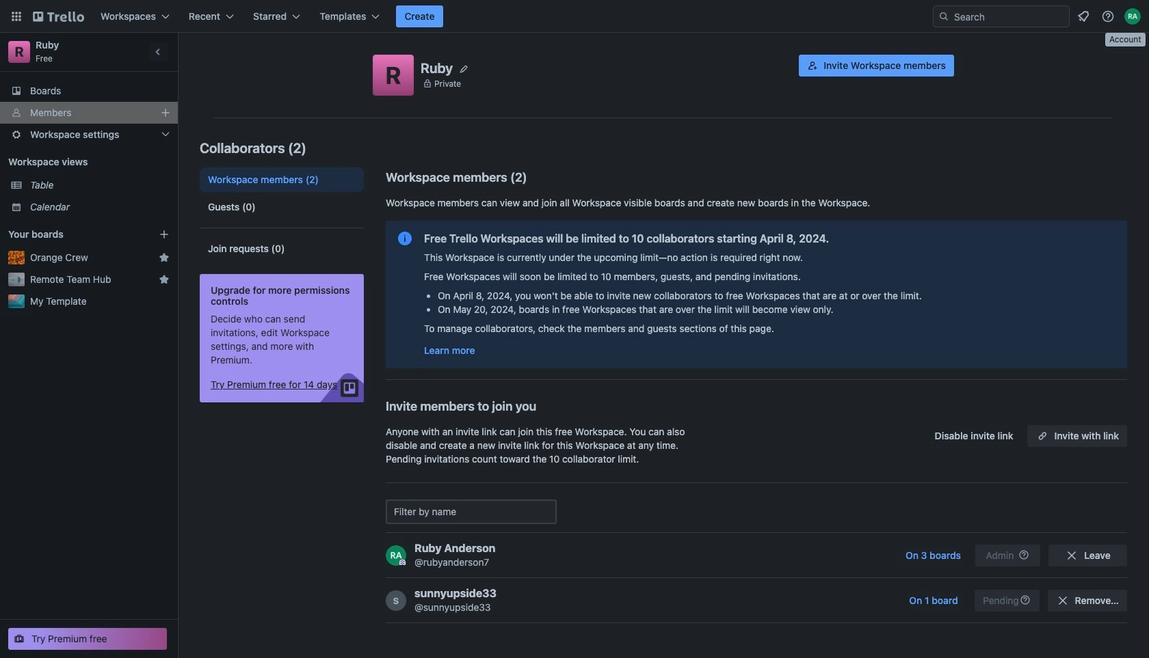 Task type: describe. For each thing, give the bounding box(es) containing it.
search image
[[939, 11, 950, 22]]

ruby anderson (rubyanderson7) image
[[1125, 8, 1141, 25]]

1 starred icon image from the top
[[159, 252, 170, 263]]

primary element
[[0, 0, 1150, 33]]

ruby anderson (rubyanderson7) image
[[386, 546, 406, 566]]

2 starred icon image from the top
[[159, 274, 170, 285]]

sunnyupside33 (sunnyupside33) image
[[386, 591, 406, 611]]

0 notifications image
[[1076, 8, 1092, 25]]

workspace navigation collapse icon image
[[149, 42, 168, 62]]



Task type: locate. For each thing, give the bounding box(es) containing it.
add board image
[[159, 229, 170, 240]]

starred icon image
[[159, 252, 170, 263], [159, 274, 170, 285]]

Search field
[[950, 7, 1069, 26]]

back to home image
[[33, 5, 84, 27]]

your boards with 3 items element
[[8, 226, 138, 243]]

open information menu image
[[1102, 10, 1115, 23]]

Filter by name text field
[[386, 500, 557, 525]]

tooltip
[[1106, 33, 1146, 46]]

0 vertical spatial starred icon image
[[159, 252, 170, 263]]

1 vertical spatial starred icon image
[[159, 274, 170, 285]]



Task type: vqa. For each thing, say whether or not it's contained in the screenshot.
a for To do
no



